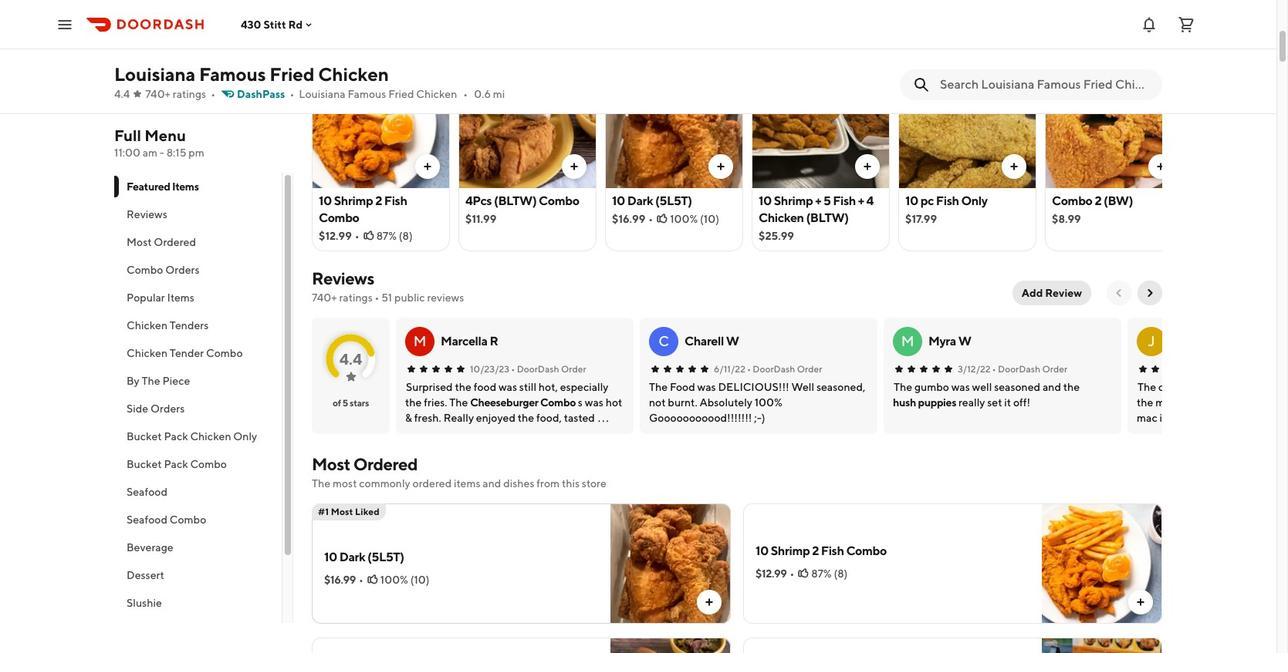 Task type: describe. For each thing, give the bounding box(es) containing it.
by
[[127, 375, 140, 387]]

chicken tenders button
[[114, 312, 282, 340]]

this
[[562, 478, 580, 490]]

commonly
[[359, 478, 410, 490]]

of 5 stars
[[333, 398, 369, 409]]

1 vertical spatial 4.4
[[339, 350, 362, 368]]

famous for louisiana famous fried chicken
[[199, 63, 266, 85]]

430 stitt rd button
[[241, 18, 315, 30]]

1 vertical spatial items
[[172, 181, 199, 193]]

chicken tenders
[[127, 320, 209, 332]]

$12.99 for $12.99
[[319, 230, 352, 242]]

pack for combo
[[164, 458, 188, 471]]

bucket pack combo button
[[114, 451, 282, 479]]

charell w
[[685, 334, 739, 349]]

order for charell w
[[797, 364, 822, 375]]

-
[[160, 147, 164, 159]]

combo orders button
[[114, 256, 282, 284]]

ordered for most ordered
[[154, 236, 196, 249]]

stitt
[[264, 18, 286, 30]]

0 horizontal spatial 87% (8)
[[376, 230, 413, 242]]

hush puppies
[[893, 397, 956, 409]]

marcella r
[[441, 334, 498, 349]]

seafood combo
[[127, 514, 206, 526]]

full menu 11:00 am - 8:15 pm
[[114, 127, 204, 159]]

add review button
[[1012, 281, 1091, 306]]

2 vertical spatial most
[[331, 506, 353, 518]]

bucket pack chicken only
[[127, 431, 257, 443]]

$17.99
[[905, 213, 937, 225]]

most ordered button
[[114, 228, 282, 256]]

1 vertical spatial 10 dark (5l5t) image
[[611, 504, 731, 624]]

chicken tender combo
[[127, 347, 243, 360]]

0.6
[[474, 88, 491, 100]]

shrimp inside the 10 shrimp  2 fish combo
[[334, 194, 373, 208]]

chicken inside chicken tenders button
[[127, 320, 168, 332]]

seafood for seafood
[[127, 486, 167, 499]]

popular items
[[127, 292, 194, 304]]

1 vertical spatial 100%
[[380, 574, 408, 587]]

piece
[[162, 375, 190, 387]]

2 + from the left
[[858, 194, 864, 208]]

tenders
[[170, 320, 209, 332]]

dishes
[[503, 478, 535, 490]]

740+ ratings •
[[145, 88, 215, 100]]

3/12/22
[[958, 364, 991, 375]]

0 horizontal spatial 4.4
[[114, 88, 130, 100]]

add item to cart image for combo 2 (bw)
[[1155, 161, 1167, 173]]

0 vertical spatial 10 dark (5l5t)
[[612, 194, 692, 208]]

notification bell image
[[1140, 15, 1159, 34]]

fish inside "10 pc fish only $17.99"
[[936, 194, 959, 208]]

r
[[490, 334, 498, 349]]

reviews for reviews
[[127, 208, 167, 221]]

$11.99
[[465, 213, 497, 225]]

items
[[454, 478, 481, 490]]

combo 2 (bw) image
[[1046, 59, 1183, 188]]

1 vertical spatial 87% (8)
[[812, 568, 848, 580]]

louisiana famous fried chicken
[[114, 63, 389, 85]]

cheeseburger combo button
[[470, 395, 576, 411]]

0 horizontal spatial ratings
[[173, 88, 206, 100]]

menu
[[144, 127, 186, 144]]

reviews 740+ ratings • 51 public reviews
[[312, 269, 464, 304]]

add item to cart image for 10 pc fish only
[[1008, 161, 1020, 173]]

featured inside featured items heading
[[312, 29, 390, 51]]

10/23/23
[[470, 364, 510, 375]]

from
[[537, 478, 560, 490]]

8:15
[[166, 147, 186, 159]]

hush puppies button
[[893, 395, 956, 411]]

of
[[333, 398, 341, 409]]

• doordash order for charell w
[[747, 364, 822, 375]]

reviews for reviews 740+ ratings • 51 public reviews
[[312, 269, 374, 289]]

0 vertical spatial (8)
[[399, 230, 413, 242]]

1 vertical spatial 100% (10)
[[380, 574, 430, 587]]

0 vertical spatial 740+
[[145, 88, 171, 100]]

stars
[[350, 398, 369, 409]]

add item to cart image for 10 shrimp + 5 fish + 4 chicken (bltw)
[[861, 161, 874, 173]]

#1 most liked
[[318, 506, 380, 518]]

1 horizontal spatial dark
[[627, 194, 653, 208]]

hush
[[893, 397, 916, 409]]

1 horizontal spatial 100% (10)
[[670, 213, 719, 225]]

1 horizontal spatial 4pcs (bltw) combo image
[[611, 638, 731, 654]]

chicken left 0.6
[[416, 88, 457, 100]]

most for most ordered
[[127, 236, 152, 249]]

add review
[[1022, 287, 1082, 299]]

11:00
[[114, 147, 140, 159]]

fried for louisiana famous fried chicken
[[270, 63, 315, 85]]

0 vertical spatial (5l5t)
[[655, 194, 692, 208]]

rd
[[288, 18, 303, 30]]

• doordash order for marcella r
[[511, 364, 586, 375]]

beverage button
[[114, 534, 282, 562]]

reviews button
[[114, 201, 282, 228]]

0 horizontal spatial featured
[[127, 181, 170, 193]]

bucket pack combo
[[127, 458, 227, 471]]

most ordered
[[127, 236, 196, 249]]

1 horizontal spatial 10 shrimp  2 fish combo
[[756, 544, 887, 559]]

popular
[[127, 292, 165, 304]]

louisiana famous fried chicken • 0.6 mi
[[299, 88, 505, 100]]

$25.99
[[759, 230, 794, 242]]

10 shrimp + 5 fish + 4 chicken (bltw) $25.99
[[759, 194, 874, 242]]

chicken tender combo button
[[114, 340, 282, 367]]

bucket pack chicken only button
[[114, 423, 282, 451]]

dessert button
[[114, 562, 282, 590]]

fried for louisiana famous fried chicken • 0.6 mi
[[388, 88, 414, 100]]

m for marcella r
[[413, 333, 426, 350]]

combo orders
[[127, 264, 200, 276]]

1 horizontal spatial 10 shrimp  2 fish combo image
[[1042, 504, 1162, 624]]

0 vertical spatial 10 shrimp  2 fish combo
[[319, 194, 407, 225]]

0 vertical spatial 10 dark (5l5t) image
[[606, 59, 743, 188]]

1 horizontal spatial 100%
[[670, 213, 698, 225]]

Item Search search field
[[940, 76, 1150, 93]]

740+ inside reviews 740+ ratings • 51 public reviews
[[312, 292, 337, 304]]

combo inside the 10 shrimp  2 fish combo
[[319, 211, 359, 225]]

6/11/22
[[714, 364, 746, 375]]

0 horizontal spatial 4pcs (bltw) combo image
[[459, 59, 596, 188]]

side
[[127, 403, 148, 415]]

51
[[382, 292, 392, 304]]

next button of carousel image
[[1144, 34, 1156, 46]]

only for chicken
[[233, 431, 257, 443]]

mi
[[493, 88, 505, 100]]

0 items, open order cart image
[[1177, 15, 1196, 34]]

add
[[1022, 287, 1043, 299]]

marcella
[[441, 334, 488, 349]]

w for c
[[726, 334, 739, 349]]

0 horizontal spatial dark
[[339, 550, 365, 565]]

by the piece
[[127, 375, 190, 387]]

liked
[[355, 506, 380, 518]]

5 inside 10 shrimp + 5 fish + 4 chicken (bltw) $25.99
[[824, 194, 831, 208]]

10 inside the 10 shrimp  2 fish combo
[[319, 194, 332, 208]]

(bltw) inside the 4pcs (bltw) combo $11.99
[[494, 194, 537, 208]]

myra w
[[929, 334, 971, 349]]

1 vertical spatial (8)
[[834, 568, 848, 580]]

store
[[582, 478, 607, 490]]

$16.99 for $16.99 •
[[324, 574, 356, 587]]

10 pc fish only $17.99
[[905, 194, 988, 225]]

combo inside button
[[127, 264, 163, 276]]

0 horizontal spatial (5l5t)
[[367, 550, 404, 565]]

(bltw) inside 10 shrimp + 5 fish + 4 chicken (bltw) $25.99
[[806, 211, 849, 225]]

• doordash order for myra w
[[992, 364, 1068, 375]]

seafood button
[[114, 479, 282, 506]]

review
[[1045, 287, 1082, 299]]

• inside reviews 740+ ratings • 51 public reviews
[[375, 292, 379, 304]]

orders for combo orders
[[165, 264, 200, 276]]



Task type: vqa. For each thing, say whether or not it's contained in the screenshot.
Dashpass
yes



Task type: locate. For each thing, give the bounding box(es) containing it.
4pcs (bltw) combo image
[[459, 59, 596, 188], [611, 638, 731, 654]]

combo inside the 4pcs (bltw) combo $11.99
[[539, 194, 579, 208]]

1 + from the left
[[815, 194, 821, 208]]

10 dark (5l5t)
[[612, 194, 692, 208], [324, 550, 404, 565]]

1 vertical spatial 5
[[343, 398, 348, 409]]

$12.99
[[319, 230, 352, 242], [756, 568, 787, 580]]

ordered inside most ordered the most commonly ordered items and dishes from this store
[[353, 455, 418, 475]]

0 horizontal spatial m
[[413, 333, 426, 350]]

1 horizontal spatial fried
[[388, 88, 414, 100]]

pack
[[164, 431, 188, 443], [164, 458, 188, 471]]

orders inside combo orders button
[[165, 264, 200, 276]]

seafood up seafood combo
[[127, 486, 167, 499]]

chicken inside bucket pack chicken only button
[[190, 431, 231, 443]]

doordash
[[517, 364, 559, 375], [753, 364, 795, 375], [998, 364, 1040, 375]]

ordered inside 'button'
[[154, 236, 196, 249]]

0 horizontal spatial the
[[142, 375, 160, 387]]

$12.99 •
[[756, 568, 795, 580]]

0 horizontal spatial 2
[[375, 194, 382, 208]]

0 vertical spatial ordered
[[154, 236, 196, 249]]

full
[[114, 127, 141, 144]]

dashpass •
[[237, 88, 294, 100]]

pc
[[921, 194, 934, 208]]

2 horizontal spatial 2
[[1095, 194, 1102, 208]]

only for fish
[[961, 194, 988, 208]]

4pcs
[[465, 194, 492, 208]]

1 horizontal spatial (bltw)
[[806, 211, 849, 225]]

c
[[659, 333, 669, 350]]

only inside "10 pc fish only $17.99"
[[961, 194, 988, 208]]

w for m
[[958, 334, 971, 349]]

1 • doordash order from the left
[[511, 364, 586, 375]]

the inside button
[[142, 375, 160, 387]]

87% (8) right $12.99 •
[[812, 568, 848, 580]]

add item to cart image
[[421, 161, 434, 173], [568, 161, 580, 173], [715, 161, 727, 173], [1155, 161, 1167, 173], [703, 597, 716, 609], [1135, 597, 1147, 609]]

and
[[483, 478, 501, 490]]

1 add item to cart image from the left
[[861, 161, 874, 173]]

most
[[127, 236, 152, 249], [312, 455, 350, 475], [331, 506, 353, 518]]

2 doordash from the left
[[753, 364, 795, 375]]

add item to cart image
[[861, 161, 874, 173], [1008, 161, 1020, 173]]

slushie button
[[114, 590, 282, 617]]

j
[[1148, 333, 1155, 350]]

0 vertical spatial (10)
[[700, 213, 719, 225]]

chicken inside chicken tender combo button
[[127, 347, 168, 360]]

reviews link
[[312, 269, 374, 289]]

1 order from the left
[[561, 364, 586, 375]]

0 horizontal spatial 87%
[[376, 230, 397, 242]]

1 vertical spatial orders
[[150, 403, 185, 415]]

only up bucket pack combo button
[[233, 431, 257, 443]]

items up tenders
[[167, 292, 194, 304]]

#1
[[318, 506, 329, 518]]

beverage
[[127, 542, 173, 554]]

0 horizontal spatial louisiana
[[114, 63, 195, 85]]

0 vertical spatial 87%
[[376, 230, 397, 242]]

10 pc fish only image
[[899, 59, 1036, 188]]

0 horizontal spatial featured items
[[127, 181, 199, 193]]

famous for louisiana famous fried chicken • 0.6 mi
[[348, 88, 386, 100]]

chicken down featured items heading
[[318, 63, 389, 85]]

1 horizontal spatial $16.99
[[612, 213, 646, 225]]

4
[[866, 194, 874, 208]]

0 horizontal spatial $16.99
[[324, 574, 356, 587]]

1 vertical spatial ratings
[[339, 292, 373, 304]]

ordered
[[154, 236, 196, 249], [353, 455, 418, 475]]

louisiana up 740+ ratings •
[[114, 63, 195, 85]]

$8.99
[[1052, 213, 1081, 225]]

10 dark (5l5t) image
[[606, 59, 743, 188], [611, 504, 731, 624]]

slushie small image
[[1042, 638, 1162, 654]]

ratings up menu on the top left of the page
[[173, 88, 206, 100]]

2 add item to cart image from the left
[[1008, 161, 1020, 173]]

10 shrimp  2 fish combo up reviews link
[[319, 194, 407, 225]]

doordash right 3/12/22
[[998, 364, 1040, 375]]

most for most ordered the most commonly ordered items and dishes from this store
[[312, 455, 350, 475]]

2 order from the left
[[797, 364, 822, 375]]

2 bucket from the top
[[127, 458, 162, 471]]

slushie
[[127, 597, 162, 610]]

1 horizontal spatial order
[[797, 364, 822, 375]]

tender
[[170, 347, 204, 360]]

0 horizontal spatial 100%
[[380, 574, 408, 587]]

dessert
[[127, 570, 164, 582]]

(8) right $12.99 •
[[834, 568, 848, 580]]

0 vertical spatial 100%
[[670, 213, 698, 225]]

1 bucket from the top
[[127, 431, 162, 443]]

4.4
[[114, 88, 130, 100], [339, 350, 362, 368]]

order for marcella r
[[561, 364, 586, 375]]

ratings inside reviews 740+ ratings • 51 public reviews
[[339, 292, 373, 304]]

1 horizontal spatial only
[[961, 194, 988, 208]]

items inside button
[[167, 292, 194, 304]]

1 horizontal spatial add item to cart image
[[1008, 161, 1020, 173]]

0 vertical spatial featured
[[312, 29, 390, 51]]

fried up dashpass • at the top left of page
[[270, 63, 315, 85]]

3 doordash from the left
[[998, 364, 1040, 375]]

the
[[142, 375, 160, 387], [312, 478, 330, 490]]

0 horizontal spatial only
[[233, 431, 257, 443]]

pack up bucket pack combo
[[164, 431, 188, 443]]

1 horizontal spatial the
[[312, 478, 330, 490]]

pack down bucket pack chicken only
[[164, 458, 188, 471]]

0 vertical spatial most
[[127, 236, 152, 249]]

1 vertical spatial 10 dark (5l5t)
[[324, 550, 404, 565]]

87% right $12.99 •
[[812, 568, 832, 580]]

0 vertical spatial 10 shrimp  2 fish combo image
[[313, 59, 449, 188]]

dashpass
[[237, 88, 285, 100]]

0 vertical spatial 4.4
[[114, 88, 130, 100]]

fish inside 10 shrimp + 5 fish + 4 chicken (bltw) $25.99
[[833, 194, 856, 208]]

2 m from the left
[[901, 333, 914, 350]]

chicken inside 10 shrimp + 5 fish + 4 chicken (bltw) $25.99
[[759, 211, 804, 225]]

combo inside combo 2 (bw) $8.99
[[1052, 194, 1093, 208]]

chicken up bucket pack combo button
[[190, 431, 231, 443]]

1 vertical spatial fried
[[388, 88, 414, 100]]

1 horizontal spatial $12.99
[[756, 568, 787, 580]]

0 horizontal spatial reviews
[[127, 208, 167, 221]]

4.4 up of 5 stars
[[339, 350, 362, 368]]

seafood up "beverage"
[[127, 514, 167, 526]]

previous image
[[1113, 287, 1125, 299]]

+
[[815, 194, 821, 208], [858, 194, 864, 208]]

orders down most ordered 'button'
[[165, 264, 200, 276]]

most right #1
[[331, 506, 353, 518]]

$16.99
[[612, 213, 646, 225], [324, 574, 356, 587]]

10 inside 10 shrimp + 5 fish + 4 chicken (bltw) $25.99
[[759, 194, 772, 208]]

ratings down reviews link
[[339, 292, 373, 304]]

famous up dashpass
[[199, 63, 266, 85]]

740+ up menu on the top left of the page
[[145, 88, 171, 100]]

fish
[[384, 194, 407, 208], [833, 194, 856, 208], [936, 194, 959, 208], [821, 544, 844, 559]]

87% (8) up reviews 740+ ratings • 51 public reviews
[[376, 230, 413, 242]]

0 vertical spatial 87% (8)
[[376, 230, 413, 242]]

add item to cart image for 10 dark (5l5t)
[[715, 161, 727, 173]]

reviews
[[127, 208, 167, 221], [312, 269, 374, 289]]

3 order from the left
[[1042, 364, 1068, 375]]

(bw)
[[1104, 194, 1133, 208]]

1 horizontal spatial 740+
[[312, 292, 337, 304]]

740+ down reviews link
[[312, 292, 337, 304]]

1 vertical spatial ordered
[[353, 455, 418, 475]]

2 pack from the top
[[164, 458, 188, 471]]

items up louisiana famous fried chicken • 0.6 mi
[[393, 29, 441, 51]]

seafood for seafood combo
[[127, 514, 167, 526]]

most ordered the most commonly ordered items and dishes from this store
[[312, 455, 607, 490]]

doordash for myra w
[[998, 364, 1040, 375]]

0 horizontal spatial w
[[726, 334, 739, 349]]

side orders
[[127, 403, 185, 415]]

1 horizontal spatial +
[[858, 194, 864, 208]]

featured right rd
[[312, 29, 390, 51]]

1 horizontal spatial 5
[[824, 194, 831, 208]]

2 seafood from the top
[[127, 514, 167, 526]]

orders inside side orders button
[[150, 403, 185, 415]]

orders for side orders
[[150, 403, 185, 415]]

louisiana for louisiana famous fried chicken
[[114, 63, 195, 85]]

• doordash order up cheeseburger combo
[[511, 364, 586, 375]]

doordash for charell w
[[753, 364, 795, 375]]

1 vertical spatial the
[[312, 478, 330, 490]]

1 vertical spatial (10)
[[410, 574, 430, 587]]

items up 'reviews' button
[[172, 181, 199, 193]]

fried down featured items heading
[[388, 88, 414, 100]]

2 horizontal spatial order
[[1042, 364, 1068, 375]]

only inside button
[[233, 431, 257, 443]]

m left marcella
[[413, 333, 426, 350]]

doordash right 6/11/22
[[753, 364, 795, 375]]

0 horizontal spatial order
[[561, 364, 586, 375]]

chicken down popular
[[127, 320, 168, 332]]

public
[[394, 292, 425, 304]]

1 pack from the top
[[164, 431, 188, 443]]

w up 6/11/22
[[726, 334, 739, 349]]

87% (8)
[[376, 230, 413, 242], [812, 568, 848, 580]]

1 vertical spatial 10 shrimp  2 fish combo image
[[1042, 504, 1162, 624]]

featured items heading
[[312, 28, 441, 52]]

1 horizontal spatial famous
[[348, 88, 386, 100]]

puppies
[[918, 397, 956, 409]]

items inside heading
[[393, 29, 441, 51]]

1 horizontal spatial 87% (8)
[[812, 568, 848, 580]]

doordash for marcella r
[[517, 364, 559, 375]]

ordered for most ordered the most commonly ordered items and dishes from this store
[[353, 455, 418, 475]]

louisiana for louisiana famous fried chicken • 0.6 mi
[[299, 88, 346, 100]]

1 vertical spatial $12.99
[[756, 568, 787, 580]]

bucket down bucket pack chicken only
[[127, 458, 162, 471]]

0 vertical spatial pack
[[164, 431, 188, 443]]

featured
[[312, 29, 390, 51], [127, 181, 170, 193]]

0 vertical spatial the
[[142, 375, 160, 387]]

orders
[[165, 264, 200, 276], [150, 403, 185, 415]]

2 horizontal spatial • doordash order
[[992, 364, 1068, 375]]

1 vertical spatial seafood
[[127, 514, 167, 526]]

3 • doordash order from the left
[[992, 364, 1068, 375]]

10 shrimp + 5 fish + 4 chicken (bltw) image
[[753, 59, 889, 188]]

1 vertical spatial (bltw)
[[806, 211, 849, 225]]

$16.99 •
[[324, 574, 363, 587]]

1 vertical spatial featured
[[127, 181, 170, 193]]

2 w from the left
[[958, 334, 971, 349]]

w right myra
[[958, 334, 971, 349]]

chicken up by the piece
[[127, 347, 168, 360]]

am
[[143, 147, 158, 159]]

featured items up louisiana famous fried chicken • 0.6 mi
[[312, 29, 441, 51]]

the inside most ordered the most commonly ordered items and dishes from this store
[[312, 478, 330, 490]]

chicken up $25.99
[[759, 211, 804, 225]]

the left most in the left of the page
[[312, 478, 330, 490]]

1 vertical spatial 87%
[[812, 568, 832, 580]]

0 horizontal spatial 5
[[343, 398, 348, 409]]

10 shrimp  2 fish combo image
[[313, 59, 449, 188], [1042, 504, 1162, 624]]

reviews inside button
[[127, 208, 167, 221]]

0 horizontal spatial +
[[815, 194, 821, 208]]

0 horizontal spatial 10 shrimp  2 fish combo
[[319, 194, 407, 225]]

side orders button
[[114, 395, 282, 423]]

famous down featured items heading
[[348, 88, 386, 100]]

2 • doordash order from the left
[[747, 364, 822, 375]]

0 vertical spatial featured items
[[312, 29, 441, 51]]

bucket for bucket pack combo
[[127, 458, 162, 471]]

0 vertical spatial bucket
[[127, 431, 162, 443]]

1 vertical spatial most
[[312, 455, 350, 475]]

1 vertical spatial featured items
[[127, 181, 199, 193]]

10
[[319, 194, 332, 208], [612, 194, 625, 208], [759, 194, 772, 208], [905, 194, 918, 208], [756, 544, 769, 559], [324, 550, 337, 565]]

0 horizontal spatial 100% (10)
[[380, 574, 430, 587]]

only
[[961, 194, 988, 208], [233, 431, 257, 443]]

0 horizontal spatial fried
[[270, 63, 315, 85]]

0 vertical spatial $12.99
[[319, 230, 352, 242]]

m for myra w
[[901, 333, 914, 350]]

$12.99 for $12.99 •
[[756, 568, 787, 580]]

0 horizontal spatial doordash
[[517, 364, 559, 375]]

•
[[211, 88, 215, 100], [290, 88, 294, 100], [463, 88, 468, 100], [649, 213, 653, 225], [355, 230, 359, 242], [375, 292, 379, 304], [511, 364, 515, 375], [747, 364, 751, 375], [992, 364, 996, 375], [790, 568, 795, 580], [359, 574, 363, 587]]

m left myra
[[901, 333, 914, 350]]

4.4 up the full
[[114, 88, 130, 100]]

1 horizontal spatial doordash
[[753, 364, 795, 375]]

1 horizontal spatial louisiana
[[299, 88, 346, 100]]

bucket for bucket pack chicken only
[[127, 431, 162, 443]]

(bltw)
[[494, 194, 537, 208], [806, 211, 849, 225]]

charell
[[685, 334, 724, 349]]

1 w from the left
[[726, 334, 739, 349]]

0 horizontal spatial ordered
[[154, 236, 196, 249]]

w
[[726, 334, 739, 349], [958, 334, 971, 349]]

only right pc
[[961, 194, 988, 208]]

1 vertical spatial dark
[[339, 550, 365, 565]]

(8)
[[399, 230, 413, 242], [834, 568, 848, 580]]

open menu image
[[56, 15, 74, 34]]

0 vertical spatial famous
[[199, 63, 266, 85]]

the right by
[[142, 375, 160, 387]]

most
[[333, 478, 357, 490]]

1 horizontal spatial (10)
[[700, 213, 719, 225]]

ordered up combo orders
[[154, 236, 196, 249]]

5
[[824, 194, 831, 208], [343, 398, 348, 409]]

order for myra w
[[1042, 364, 1068, 375]]

popular items button
[[114, 284, 282, 312]]

cheeseburger combo
[[470, 397, 576, 409]]

(5l5t)
[[655, 194, 692, 208], [367, 550, 404, 565]]

1 m from the left
[[413, 333, 426, 350]]

0 horizontal spatial 10 dark (5l5t)
[[324, 550, 404, 565]]

most inside most ordered 'button'
[[127, 236, 152, 249]]

reviews
[[427, 292, 464, 304]]

87% up reviews 740+ ratings • 51 public reviews
[[376, 230, 397, 242]]

0 vertical spatial ratings
[[173, 88, 206, 100]]

87%
[[376, 230, 397, 242], [812, 568, 832, 580]]

(8) up reviews 740+ ratings • 51 public reviews
[[399, 230, 413, 242]]

most up most in the left of the page
[[312, 455, 350, 475]]

next image
[[1144, 287, 1156, 299]]

1 horizontal spatial 4.4
[[339, 350, 362, 368]]

most up combo orders
[[127, 236, 152, 249]]

orders down piece
[[150, 403, 185, 415]]

shrimp inside 10 shrimp + 5 fish + 4 chicken (bltw) $25.99
[[774, 194, 813, 208]]

ordered up commonly
[[353, 455, 418, 475]]

1 horizontal spatial (8)
[[834, 568, 848, 580]]

1 vertical spatial bucket
[[127, 458, 162, 471]]

add item to cart image for 10 shrimp  2 fish combo
[[421, 161, 434, 173]]

4pcs (bltw) combo $11.99
[[465, 194, 579, 225]]

chicken
[[318, 63, 389, 85], [416, 88, 457, 100], [759, 211, 804, 225], [127, 320, 168, 332], [127, 347, 168, 360], [190, 431, 231, 443]]

bucket down side
[[127, 431, 162, 443]]

1 horizontal spatial 2
[[812, 544, 819, 559]]

1 horizontal spatial ratings
[[339, 292, 373, 304]]

0 vertical spatial reviews
[[127, 208, 167, 221]]

5 left 4
[[824, 194, 831, 208]]

5 right of
[[343, 398, 348, 409]]

combo 2 (bw) $8.99
[[1052, 194, 1133, 225]]

featured items down -
[[127, 181, 199, 193]]

reviews inside reviews 740+ ratings • 51 public reviews
[[312, 269, 374, 289]]

2 inside combo 2 (bw) $8.99
[[1095, 194, 1102, 208]]

0 horizontal spatial 740+
[[145, 88, 171, 100]]

doordash up cheeseburger combo
[[517, 364, 559, 375]]

0 vertical spatial dark
[[627, 194, 653, 208]]

1 vertical spatial (5l5t)
[[367, 550, 404, 565]]

pack for chicken
[[164, 431, 188, 443]]

by the piece button
[[114, 367, 282, 395]]

• doordash order right 3/12/22
[[992, 364, 1068, 375]]

0 horizontal spatial add item to cart image
[[861, 161, 874, 173]]

bucket
[[127, 431, 162, 443], [127, 458, 162, 471]]

430
[[241, 18, 261, 30]]

seafood combo button
[[114, 506, 282, 534]]

1 vertical spatial only
[[233, 431, 257, 443]]

10 shrimp  2 fish combo up $12.99 •
[[756, 544, 887, 559]]

0 vertical spatial orders
[[165, 264, 200, 276]]

add item to cart image for 4pcs (bltw) combo
[[568, 161, 580, 173]]

most inside most ordered the most commonly ordered items and dishes from this store
[[312, 455, 350, 475]]

featured down am
[[127, 181, 170, 193]]

0 horizontal spatial (10)
[[410, 574, 430, 587]]

$16.99 for $16.99
[[612, 213, 646, 225]]

1 seafood from the top
[[127, 486, 167, 499]]

10 inside "10 pc fish only $17.99"
[[905, 194, 918, 208]]

ratings
[[173, 88, 206, 100], [339, 292, 373, 304]]

1 doordash from the left
[[517, 364, 559, 375]]

ordered
[[413, 478, 452, 490]]

1 vertical spatial reviews
[[312, 269, 374, 289]]

louisiana right dashpass • at the top left of page
[[299, 88, 346, 100]]

0 horizontal spatial famous
[[199, 63, 266, 85]]

• doordash order right 6/11/22
[[747, 364, 822, 375]]



